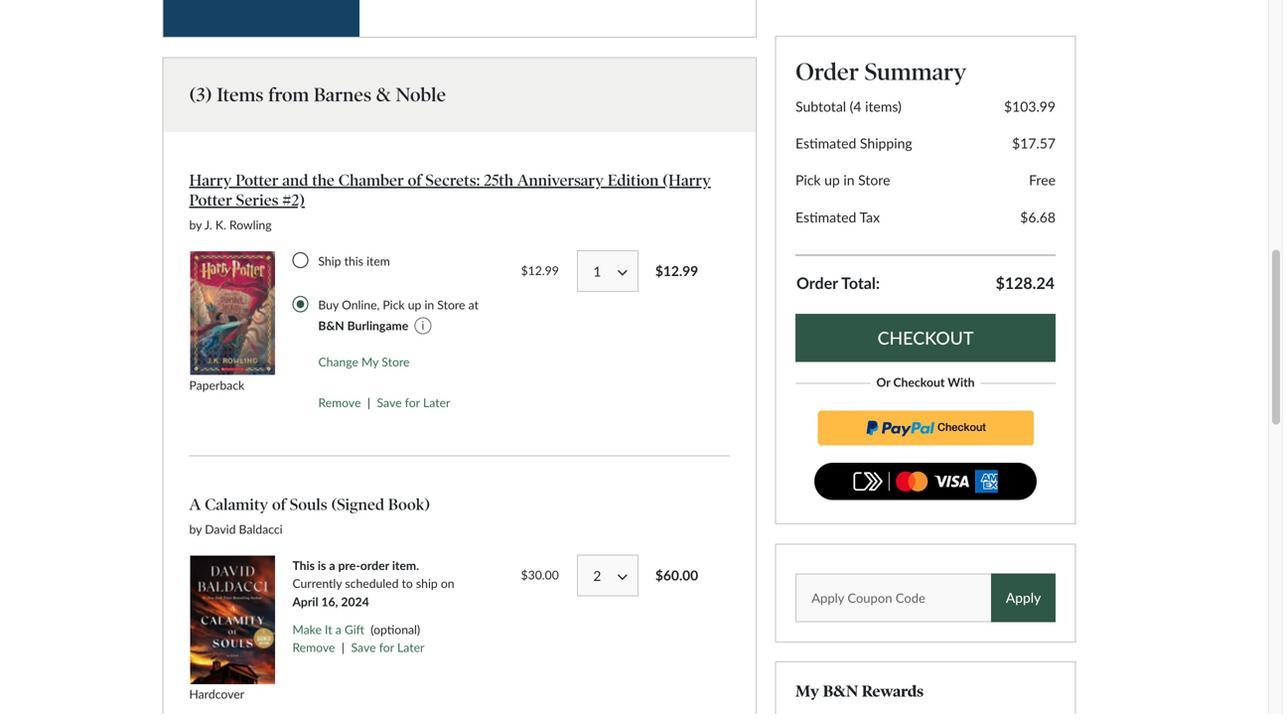 Task type: vqa. For each thing, say whether or not it's contained in the screenshot.


Task type: locate. For each thing, give the bounding box(es) containing it.
0 vertical spatial remove link
[[318, 395, 361, 410]]

online,
[[342, 298, 380, 312]]

in down estimated shipping
[[844, 172, 855, 188]]

$12.99 right 1 link
[[655, 263, 699, 279]]

remove | down make it a gift link
[[292, 640, 345, 655]]

1 vertical spatial |
[[342, 640, 345, 655]]

store down buy online, pick up in store at b&n burlingame
[[382, 354, 410, 369]]

0 vertical spatial a
[[329, 558, 335, 572]]

a
[[329, 558, 335, 572], [335, 622, 342, 637]]

| down the change my store
[[367, 395, 370, 410]]

2
[[593, 568, 601, 584]]

edition
[[608, 171, 659, 190]]

2 estimated from the top
[[796, 209, 857, 225]]

anniversary
[[517, 171, 604, 190]]

in
[[844, 172, 855, 188], [425, 298, 434, 312]]

1 horizontal spatial potter
[[236, 171, 279, 190]]

remove
[[318, 395, 361, 410], [292, 640, 335, 655]]

order left total
[[797, 273, 838, 293]]

1 vertical spatial order
[[797, 273, 838, 293]]

by down a
[[189, 522, 202, 536]]

1 vertical spatial remove
[[292, 640, 335, 655]]

up up "estimated tax" at the right
[[825, 172, 840, 188]]

masterpass image
[[815, 463, 1037, 500]]

None submit
[[796, 314, 1056, 362]]

harry potter and the chamber of secrets: 25th anniversary edition (harry potter series #2) link
[[189, 171, 730, 211]]

of
[[408, 171, 422, 190], [272, 495, 286, 515]]

remove link down make at the left bottom of page
[[292, 640, 335, 655]]

by
[[189, 217, 202, 232], [189, 522, 202, 536]]

order
[[796, 57, 859, 86], [797, 273, 838, 293]]

remove |
[[318, 395, 370, 410], [292, 640, 345, 655]]

calamity
[[205, 495, 268, 515]]

$128.24
[[996, 273, 1055, 293]]

2 vertical spatial store
[[382, 354, 410, 369]]

$6.68
[[1020, 209, 1056, 225]]

remove for the
[[318, 395, 361, 410]]

in left at
[[425, 298, 434, 312]]

pre-
[[338, 558, 360, 572]]

0 horizontal spatial potter
[[189, 191, 232, 210]]

premmemshiplogo image
[[163, 0, 359, 37]]

up
[[825, 172, 840, 188], [408, 298, 422, 312]]

in inside buy online, pick up in store at b&n burlingame
[[425, 298, 434, 312]]

of left souls
[[272, 495, 286, 515]]

estimated down subtotal
[[796, 135, 857, 151]]

0 vertical spatial of
[[408, 171, 422, 190]]

1 horizontal spatial up
[[825, 172, 840, 188]]

david
[[205, 522, 236, 536]]

1 vertical spatial estimated
[[796, 209, 857, 225]]

(signed
[[331, 495, 384, 515]]

0 vertical spatial pick
[[796, 172, 821, 188]]

buy online, pick up in store at b&n burlingame
[[318, 298, 479, 333]]

a for pre-
[[329, 558, 335, 572]]

ship
[[318, 254, 341, 268]]

potter up series
[[236, 171, 279, 190]]

remove | down change
[[318, 395, 370, 410]]

baldacci
[[239, 522, 283, 536]]

remove link down change
[[318, 395, 361, 410]]

by left j. on the top left of page
[[189, 217, 202, 232]]

None text field
[[796, 574, 1056, 622]]

change
[[318, 354, 358, 369]]

0 horizontal spatial of
[[272, 495, 286, 515]]

j.
[[205, 217, 212, 232]]

remove down make at the left bottom of page
[[292, 640, 335, 655]]

store
[[858, 172, 891, 188], [437, 298, 465, 312], [382, 354, 410, 369]]

order
[[360, 558, 389, 572]]

0 horizontal spatial store
[[382, 354, 410, 369]]

apply button
[[991, 574, 1056, 622]]

0 vertical spatial my
[[362, 354, 379, 369]]

1 vertical spatial my
[[796, 682, 820, 702]]

1 vertical spatial remove link
[[292, 640, 335, 655]]

title: harry potter and the chamber of secrets: 25th anniversary edition (harry potter series #2) image
[[189, 250, 276, 376]]

hardcover
[[189, 687, 244, 701]]

by inside harry potter and the chamber of secrets: 25th anniversary edition (harry potter series #2) by j. k. rowling
[[189, 217, 202, 232]]

change my store
[[318, 354, 410, 369]]

0 horizontal spatial |
[[342, 640, 345, 655]]

b&n
[[823, 682, 858, 702]]

1 horizontal spatial of
[[408, 171, 422, 190]]

1 vertical spatial up
[[408, 298, 422, 312]]

currently
[[292, 576, 342, 591]]

0 horizontal spatial up
[[408, 298, 422, 312]]

0 horizontal spatial in
[[425, 298, 434, 312]]

1 vertical spatial in
[[425, 298, 434, 312]]

estimated down pick up in store
[[796, 209, 857, 225]]

store up 'tax'
[[858, 172, 891, 188]]

1 horizontal spatial my
[[796, 682, 820, 702]]

paperback
[[189, 378, 245, 392]]

0 vertical spatial order
[[796, 57, 859, 86]]

1 vertical spatial store
[[437, 298, 465, 312]]

(optional)
[[371, 622, 420, 637]]

| down gift
[[342, 640, 345, 655]]

2 horizontal spatial store
[[858, 172, 891, 188]]

0 horizontal spatial pick
[[383, 298, 405, 312]]

pick up in store
[[796, 172, 891, 188]]

1 estimated from the top
[[796, 135, 857, 151]]

summary
[[865, 57, 967, 86]]

1 vertical spatial of
[[272, 495, 286, 515]]

by inside a calamity of souls (signed book) by david baldacci
[[189, 522, 202, 536]]

$12.99 left 1
[[521, 263, 559, 278]]

1 by from the top
[[189, 217, 202, 232]]

souls
[[290, 495, 327, 515]]

a right is
[[329, 558, 335, 572]]

pick up "estimated tax" at the right
[[796, 172, 821, 188]]

#2)
[[283, 191, 305, 210]]

0 vertical spatial up
[[825, 172, 840, 188]]

2 by from the top
[[189, 522, 202, 536]]

1 vertical spatial remove |
[[292, 640, 345, 655]]

my
[[362, 354, 379, 369], [796, 682, 820, 702]]

total
[[842, 273, 876, 293]]

order up subtotal
[[796, 57, 859, 86]]

a right it at the left of page
[[335, 622, 342, 637]]

buy
[[318, 298, 339, 312]]

potter down harry on the left
[[189, 191, 232, 210]]

up right online,
[[408, 298, 422, 312]]

estimated for estimated tax
[[796, 209, 857, 225]]

1 vertical spatial by
[[189, 522, 202, 536]]

series
[[236, 191, 279, 210]]

remove link
[[318, 395, 361, 410], [292, 640, 335, 655]]

a calamity of souls (signed book) link
[[189, 495, 430, 515]]

a calamity of souls (signed book) by david baldacci
[[189, 495, 430, 536]]

estimated
[[796, 135, 857, 151], [796, 209, 857, 225]]

remove link for the
[[318, 395, 361, 410]]

april
[[292, 594, 318, 609]]

ship this item
[[318, 254, 390, 268]]

remove for souls
[[292, 640, 335, 655]]

of left 'secrets:'
[[408, 171, 422, 190]]

apply
[[1006, 590, 1041, 606]]

subtotal
[[796, 98, 846, 115]]

$30.00
[[521, 568, 559, 582]]

0 vertical spatial remove
[[318, 395, 361, 410]]

0 vertical spatial remove |
[[318, 395, 370, 410]]

(3) items from barnes & noble
[[189, 83, 446, 106]]

my left b&n
[[796, 682, 820, 702]]

1 horizontal spatial in
[[844, 172, 855, 188]]

0 horizontal spatial my
[[362, 354, 379, 369]]

barnes
[[314, 83, 372, 106]]

1 vertical spatial a
[[335, 622, 342, 637]]

1 horizontal spatial pick
[[796, 172, 821, 188]]

1 horizontal spatial |
[[367, 395, 370, 410]]

0 vertical spatial |
[[367, 395, 370, 410]]

store left at
[[437, 298, 465, 312]]

1 vertical spatial pick
[[383, 298, 405, 312]]

this
[[292, 558, 315, 572]]

| for chamber
[[367, 395, 370, 410]]

order for order total :
[[797, 273, 838, 293]]

0 vertical spatial estimated
[[796, 135, 857, 151]]

potter
[[236, 171, 279, 190], [189, 191, 232, 210]]

1 horizontal spatial store
[[437, 298, 465, 312]]

the
[[312, 171, 335, 190]]

remove | for the
[[318, 395, 370, 410]]

pick right online,
[[383, 298, 405, 312]]

a inside this is a pre-order item. currently scheduled to ship on april 16, 2024
[[329, 558, 335, 572]]

&
[[376, 83, 391, 106]]

remove | for souls
[[292, 640, 345, 655]]

:
[[876, 273, 880, 293]]

0 vertical spatial by
[[189, 217, 202, 232]]

remove down change
[[318, 395, 361, 410]]

25th
[[484, 171, 513, 190]]

my right change
[[362, 354, 379, 369]]



Task type: describe. For each thing, give the bounding box(es) containing it.
1 link
[[577, 250, 639, 292]]

harry
[[189, 171, 232, 190]]

k.
[[215, 217, 226, 232]]

up inside buy online, pick up in store at b&n burlingame
[[408, 298, 422, 312]]

harry potter and the chamber of secrets: 25th anniversary edition (harry potter series #2) by j. k. rowling
[[189, 171, 711, 232]]

secrets:
[[426, 171, 480, 190]]

$103.99
[[1004, 98, 1056, 115]]

free
[[1029, 172, 1056, 188]]

(3)
[[189, 83, 212, 106]]

0 vertical spatial in
[[844, 172, 855, 188]]

$60.00
[[655, 567, 699, 583]]

0 horizontal spatial $12.99
[[521, 263, 559, 278]]

order total :
[[797, 273, 880, 293]]

pick inside buy online, pick up in store at b&n burlingame
[[383, 298, 405, 312]]

change my store link
[[292, 354, 410, 369]]

my b&n rewards
[[796, 682, 924, 702]]

rowling
[[229, 217, 272, 232]]

book)
[[388, 495, 430, 515]]

2 link
[[577, 555, 639, 596]]

noble
[[396, 83, 446, 106]]

and
[[282, 171, 308, 190]]

0 vertical spatial potter
[[236, 171, 279, 190]]

items
[[217, 83, 264, 106]]

tax
[[860, 209, 880, 225]]

this is a pre-order item. currently scheduled to ship on april 16, 2024
[[292, 558, 455, 609]]

of inside a calamity of souls (signed book) by david baldacci
[[272, 495, 286, 515]]

(4 items)
[[850, 98, 902, 115]]

16,
[[321, 594, 338, 609]]

of inside harry potter and the chamber of secrets: 25th anniversary edition (harry potter series #2) by j. k. rowling
[[408, 171, 422, 190]]

| for (signed
[[342, 640, 345, 655]]

is
[[318, 558, 326, 572]]

b&n burlingame
[[318, 318, 409, 333]]

subtotal (4 items)
[[796, 98, 902, 115]]

make it a gift link
[[292, 622, 365, 637]]

this
[[344, 254, 364, 268]]

make
[[292, 622, 322, 637]]

ship
[[416, 576, 438, 591]]

scheduled
[[345, 576, 399, 591]]

to
[[402, 576, 413, 591]]

a
[[189, 495, 201, 515]]

order for order summary
[[796, 57, 859, 86]]

title: a calamity of souls (signed book) image
[[189, 555, 276, 685]]

$17.57
[[1012, 135, 1056, 151]]

it
[[325, 622, 332, 637]]

2024
[[341, 594, 369, 609]]

estimated shipping
[[796, 135, 913, 151]]

1 vertical spatial potter
[[189, 191, 232, 210]]

1 horizontal spatial $12.99
[[655, 263, 699, 279]]

at
[[468, 298, 479, 312]]

from
[[268, 83, 309, 106]]

rewards
[[862, 682, 924, 702]]

estimated for estimated shipping
[[796, 135, 857, 151]]

shipping
[[860, 135, 913, 151]]

make it a gift (optional)
[[292, 622, 420, 637]]

store inside buy online, pick up in store at b&n burlingame
[[437, 298, 465, 312]]

(harry
[[663, 171, 711, 190]]

item
[[367, 254, 390, 268]]

item.
[[392, 558, 419, 572]]

chamber
[[339, 171, 404, 190]]

1
[[593, 263, 601, 280]]

on
[[441, 576, 455, 591]]

a for gift
[[335, 622, 342, 637]]

remove link for souls
[[292, 640, 335, 655]]

order summary
[[796, 57, 967, 86]]

0 vertical spatial store
[[858, 172, 891, 188]]

estimated tax
[[796, 209, 880, 225]]

gift
[[345, 622, 365, 637]]



